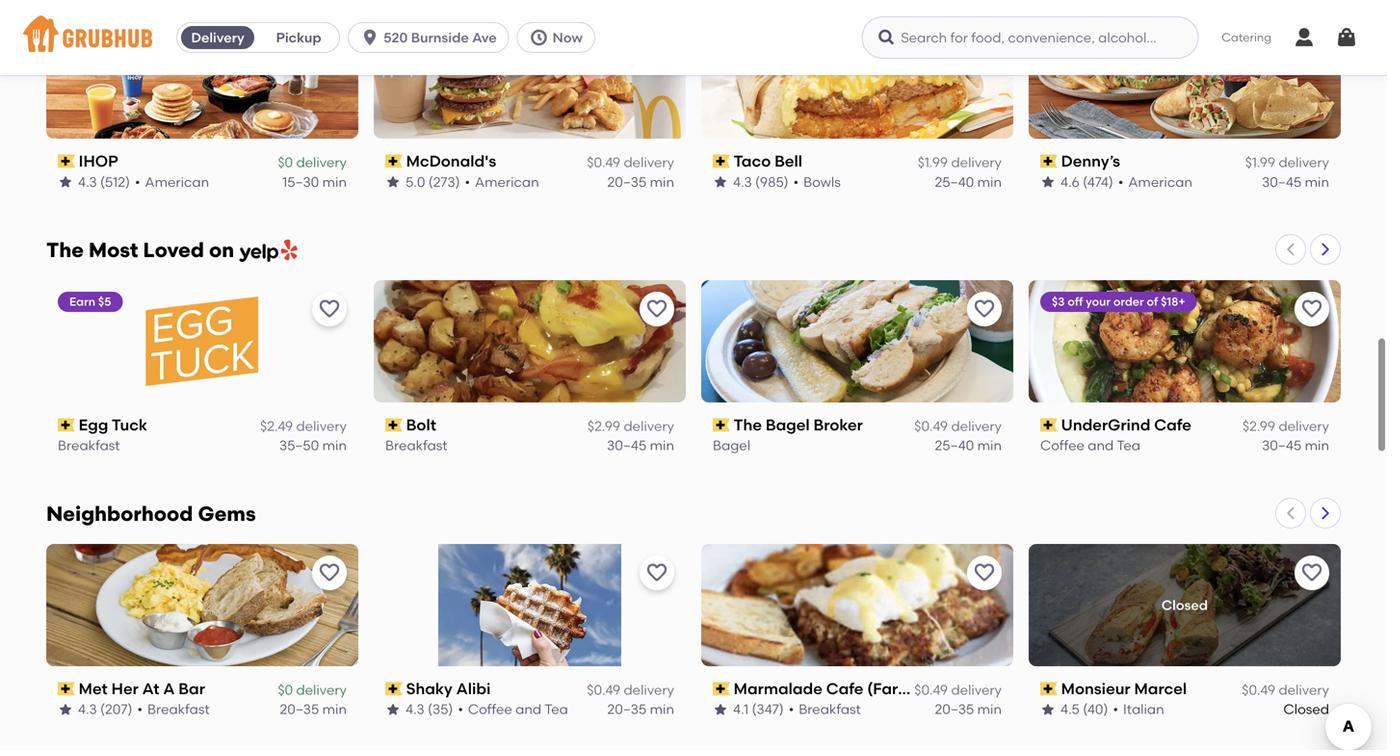 Task type: locate. For each thing, give the bounding box(es) containing it.
svg image inside 520 burnside ave 'button'
[[360, 28, 380, 47]]

caret right icon image for neighborhood gems
[[1318, 506, 1333, 521]]

1 horizontal spatial $2.99 delivery
[[1243, 418, 1329, 434]]

1 25–40 min from the top
[[935, 174, 1002, 190]]

star icon image for shaky alibi
[[385, 702, 401, 717]]

subscription pass image left met
[[58, 682, 75, 696]]

2 25–40 from the top
[[935, 438, 974, 454]]

20–35 for met her at a bar
[[280, 701, 319, 718]]

main navigation navigation
[[0, 0, 1387, 75]]

star icon image left 4.3 (207)
[[58, 702, 73, 717]]

neighborhood gems
[[46, 502, 256, 526]]

1 • american from the left
[[135, 174, 209, 190]]

min for ihop
[[322, 174, 347, 190]]

• right (474) at top right
[[1118, 174, 1124, 190]]

$5
[[98, 295, 111, 309]]

0 horizontal spatial coffee
[[468, 701, 512, 718]]

1 horizontal spatial delivery
[[191, 29, 244, 46]]

caret left icon image
[[1283, 242, 1299, 257], [1283, 506, 1299, 521]]

min for egg tuck
[[322, 438, 347, 454]]

2 $2.99 delivery from the left
[[1243, 418, 1329, 434]]

$1.99 delivery for denny's
[[1245, 154, 1329, 171]]

0 horizontal spatial tea
[[545, 701, 568, 718]]

• for denny's
[[1118, 174, 1124, 190]]

0 horizontal spatial and
[[516, 701, 541, 718]]

$0.49 delivery for monsieur marcel
[[1242, 682, 1329, 698]]

delivery
[[191, 29, 244, 46], [86, 31, 131, 45]]

cafe for marmalade
[[826, 680, 864, 698]]

svg image left now
[[529, 28, 549, 47]]

4.3
[[78, 174, 97, 190], [733, 174, 752, 190], [78, 701, 97, 718], [406, 701, 424, 718]]

1 american from the left
[[145, 174, 209, 190]]

0 horizontal spatial off
[[740, 31, 756, 45]]

subscription pass image left the bagel broker
[[713, 418, 730, 432]]

1 horizontal spatial off
[[1068, 295, 1083, 309]]

4.3 down ihop
[[78, 174, 97, 190]]

(347)
[[752, 701, 784, 718]]

subscription pass image for marmalade cafe (farmers market)
[[713, 682, 730, 696]]

0 vertical spatial cafe
[[1154, 416, 1192, 435]]

shaky alibi
[[406, 680, 491, 698]]

1 $0 delivery from the top
[[278, 154, 347, 171]]

marmalade cafe (farmers market) logo image
[[701, 544, 1013, 667]]

1 horizontal spatial of
[[819, 31, 831, 45]]

subscription pass image left shaky
[[385, 682, 402, 696]]

1 vertical spatial $0 delivery
[[278, 682, 347, 698]]

1 horizontal spatial cafe
[[1154, 416, 1192, 435]]

star icon image left 4.3 (512)
[[58, 174, 73, 190]]

0 vertical spatial tea
[[1117, 438, 1141, 454]]

0 horizontal spatial closed
[[1162, 597, 1208, 613]]

2 $1.99 from the left
[[1245, 154, 1276, 171]]

svg image for now
[[529, 28, 549, 47]]

cafe left (farmers
[[826, 680, 864, 698]]

1 horizontal spatial $1.99 delivery
[[1245, 154, 1329, 171]]

svg image left "520" on the top of the page
[[360, 28, 380, 47]]

0 vertical spatial coffee
[[1040, 438, 1085, 454]]

star icon image left 5.0
[[385, 174, 401, 190]]

star icon image left 4.1
[[713, 702, 728, 717]]

subscription pass image left 'marmalade'
[[713, 682, 730, 696]]

• for ihop
[[135, 174, 140, 190]]

delivery for bolt
[[624, 418, 674, 434]]

save this restaurant image for met her at a bar
[[318, 562, 341, 585]]

0 horizontal spatial • breakfast
[[137, 701, 210, 718]]

$0 left the fee
[[69, 31, 83, 45]]

egg tuck logo image
[[141, 280, 263, 403]]

delivery
[[296, 154, 347, 171], [624, 154, 674, 171], [951, 154, 1002, 171], [1279, 154, 1329, 171], [296, 418, 347, 434], [624, 418, 674, 434], [951, 418, 1002, 434], [1279, 418, 1329, 434], [296, 682, 347, 698], [624, 682, 674, 698], [951, 682, 1002, 698], [1279, 682, 1329, 698]]

subscription pass image for egg tuck
[[58, 418, 75, 432]]

your for undergrind
[[1086, 295, 1111, 309]]

• right (512)
[[135, 174, 140, 190]]

• right (273)
[[465, 174, 470, 190]]

star icon image for marmalade cafe (farmers market)
[[713, 702, 728, 717]]

caret right icon image
[[1318, 242, 1333, 257], [1318, 506, 1333, 521]]

subscription pass image for bolt
[[385, 418, 402, 432]]

breakfast down egg
[[58, 438, 120, 454]]

• right (347)
[[789, 701, 794, 718]]

0 vertical spatial $3
[[724, 31, 737, 45]]

1 horizontal spatial bagel
[[766, 416, 810, 435]]

breakfast down a
[[147, 701, 210, 718]]

• american for ihop
[[135, 174, 209, 190]]

1 vertical spatial off
[[1068, 295, 1083, 309]]

$0.49 for the bagel broker
[[914, 418, 948, 434]]

4.3 down shaky
[[406, 701, 424, 718]]

0 vertical spatial $0 delivery
[[278, 154, 347, 171]]

delivery right the fee
[[191, 29, 244, 46]]

2 horizontal spatial svg image
[[1293, 26, 1316, 49]]

cafe right undergrind
[[1154, 416, 1192, 435]]

svg image
[[1335, 26, 1358, 49], [877, 28, 896, 47]]

$2.99 delivery for bolt
[[588, 418, 674, 434]]

0 vertical spatial caret right icon image
[[1318, 242, 1333, 257]]

0 vertical spatial and
[[1088, 438, 1114, 454]]

bagel
[[766, 416, 810, 435], [713, 438, 750, 454]]

0 horizontal spatial $1.99 delivery
[[918, 154, 1002, 171]]

2 $2.99 from the left
[[1243, 418, 1276, 434]]

1 horizontal spatial $15+
[[833, 31, 858, 45]]

1 horizontal spatial • breakfast
[[789, 701, 861, 718]]

4.6
[[1061, 174, 1080, 190]]

1 vertical spatial caret left icon image
[[1283, 506, 1299, 521]]

0 horizontal spatial order
[[185, 31, 215, 45]]

• breakfast down marmalade cafe (farmers market)
[[789, 701, 861, 718]]

2 • breakfast from the left
[[789, 701, 861, 718]]

20–35 for mcdonald's
[[607, 174, 647, 190]]

the left 'most'
[[46, 238, 84, 263]]

1 horizontal spatial svg image
[[529, 28, 549, 47]]

save this restaurant image
[[318, 298, 341, 321], [645, 298, 669, 321], [1300, 298, 1324, 321], [318, 562, 341, 585], [1300, 562, 1324, 585]]

1 vertical spatial 25–40 min
[[935, 438, 1002, 454]]

1 vertical spatial caret right icon image
[[1318, 506, 1333, 521]]

star icon image left 4.5
[[1040, 702, 1056, 717]]

$1.99 delivery
[[918, 154, 1002, 171], [1245, 154, 1329, 171]]

svg image right catering button
[[1293, 26, 1316, 49]]

breakfast down marmalade cafe (farmers market)
[[799, 701, 861, 718]]

svg image inside now button
[[529, 28, 549, 47]]

subscription pass image left bolt
[[385, 418, 402, 432]]

1 horizontal spatial the
[[734, 416, 762, 435]]

svg image
[[1293, 26, 1316, 49], [360, 28, 380, 47], [529, 28, 549, 47]]

• american down mcdonald's
[[465, 174, 539, 190]]

• breakfast
[[137, 701, 210, 718], [789, 701, 861, 718]]

subscription pass image left monsieur
[[1040, 682, 1057, 696]]

burnside
[[411, 29, 469, 46]]

1 horizontal spatial $3
[[1052, 295, 1065, 309]]

0 horizontal spatial $2.99
[[588, 418, 620, 434]]

bar
[[178, 680, 205, 698]]

4.3 down taco at the top of page
[[733, 174, 752, 190]]

star icon image
[[58, 174, 73, 190], [385, 174, 401, 190], [713, 174, 728, 190], [1040, 174, 1056, 190], [58, 702, 73, 717], [385, 702, 401, 717], [713, 702, 728, 717], [1040, 702, 1056, 717]]

$0 delivery
[[278, 154, 347, 171], [278, 682, 347, 698]]

0 horizontal spatial delivery
[[86, 31, 131, 45]]

save this restaurant image for bolt
[[645, 298, 669, 321]]

$0 up 15–30
[[278, 154, 293, 171]]

1 $15+ from the left
[[232, 31, 257, 45]]

15–30
[[282, 174, 319, 190]]

subscription pass image for monsieur marcel
[[1040, 682, 1057, 696]]

25–40 min for undergrind cafe
[[935, 438, 1002, 454]]

1 horizontal spatial order
[[786, 31, 817, 45]]

• down 'bell'
[[793, 174, 799, 190]]

0 horizontal spatial $15+
[[232, 31, 257, 45]]

5.0
[[406, 174, 425, 190]]

coffee and tea
[[1040, 438, 1141, 454]]

star icon image for taco bell
[[713, 174, 728, 190]]

a
[[163, 680, 175, 698]]

30–45 min for undergrind cafe
[[1262, 438, 1329, 454]]

1 horizontal spatial $1.99
[[1245, 154, 1276, 171]]

3 • american from the left
[[1118, 174, 1193, 190]]

0 horizontal spatial the
[[46, 238, 84, 263]]

delivery for denny's
[[1279, 154, 1329, 171]]

$3 for undergrind cafe
[[1052, 295, 1065, 309]]

subscription pass image left mcdonald's
[[385, 155, 402, 168]]

catering button
[[1208, 16, 1285, 59]]

coffee
[[1040, 438, 1085, 454], [468, 701, 512, 718]]

save this restaurant image for denny's
[[1300, 34, 1324, 57]]

subscription pass image
[[385, 155, 402, 168], [713, 418, 730, 432], [1040, 418, 1057, 432], [1040, 682, 1057, 696]]

$3
[[724, 31, 737, 45], [1052, 295, 1065, 309]]

subscription pass image left the denny's on the right of the page
[[1040, 155, 1057, 168]]

520 burnside ave button
[[348, 22, 517, 53]]

the left broker
[[734, 416, 762, 435]]

breakfast down bolt
[[385, 438, 448, 454]]

denny's logo image
[[1029, 17, 1341, 139]]

delivery for the bagel broker
[[951, 418, 1002, 434]]

star icon image left 4.3 (35) on the bottom
[[385, 702, 401, 717]]

1 horizontal spatial • american
[[465, 174, 539, 190]]

min
[[322, 174, 347, 190], [650, 174, 674, 190], [977, 174, 1002, 190], [1305, 174, 1329, 190], [322, 438, 347, 454], [650, 438, 674, 454], [977, 438, 1002, 454], [1305, 438, 1329, 454], [322, 701, 347, 718], [650, 701, 674, 718], [977, 701, 1002, 718]]

1 caret left icon image from the top
[[1283, 242, 1299, 257]]

american down mcdonald's
[[475, 174, 539, 190]]

• for met her at a bar
[[137, 701, 143, 718]]

4.3 for met her at a bar
[[78, 701, 97, 718]]

save this restaurant image
[[318, 34, 341, 57], [973, 34, 996, 57], [1300, 34, 1324, 57], [973, 298, 996, 321], [645, 562, 669, 585], [973, 562, 996, 585]]

0 vertical spatial 25–40 min
[[935, 174, 1002, 190]]

1 horizontal spatial tea
[[1117, 438, 1141, 454]]

2 horizontal spatial order
[[1113, 295, 1144, 309]]

save this restaurant button
[[312, 28, 347, 63], [967, 28, 1002, 63], [1295, 28, 1329, 63], [312, 292, 347, 327], [640, 292, 674, 327], [967, 292, 1002, 327], [1295, 292, 1329, 327], [312, 556, 347, 591], [640, 556, 674, 591], [967, 556, 1002, 591], [1295, 556, 1329, 591]]

2 caret left icon image from the top
[[1283, 506, 1299, 521]]

bagel left broker
[[766, 416, 810, 435]]

delivery for met her at a bar
[[296, 682, 347, 698]]

• breakfast for her
[[137, 701, 210, 718]]

subscription pass image
[[58, 155, 75, 168], [713, 155, 730, 168], [1040, 155, 1057, 168], [58, 418, 75, 432], [385, 418, 402, 432], [58, 682, 75, 696], [385, 682, 402, 696], [713, 682, 730, 696]]

and
[[1088, 438, 1114, 454], [516, 701, 541, 718]]

star icon image left the 4.6
[[1040, 174, 1056, 190]]

1 horizontal spatial closed
[[1284, 701, 1329, 718]]

2 25–40 min from the top
[[935, 438, 1002, 454]]

• breakfast down a
[[137, 701, 210, 718]]

bell
[[775, 152, 802, 171]]

delivery for mcdonald's
[[624, 154, 674, 171]]

save this restaurant image for marmalade cafe (farmers market)
[[973, 562, 996, 585]]

undergrind cafe
[[1061, 416, 1192, 435]]

star icon image for met her at a bar
[[58, 702, 73, 717]]

15–30 min
[[282, 174, 347, 190]]

and down undergrind
[[1088, 438, 1114, 454]]

1 vertical spatial cafe
[[826, 680, 864, 698]]

min for denny's
[[1305, 174, 1329, 190]]

met her at a bar logo image
[[46, 544, 358, 667]]

1 $2.99 delivery from the left
[[588, 418, 674, 434]]

25–40 min
[[935, 174, 1002, 190], [935, 438, 1002, 454]]

20–35 min for shaky alibi
[[607, 701, 674, 718]]

$0 right bar
[[278, 682, 293, 698]]

30–45 for denny's
[[1262, 174, 1302, 190]]

0 horizontal spatial cafe
[[826, 680, 864, 698]]

• bowls
[[793, 174, 841, 190]]

• american
[[135, 174, 209, 190], [465, 174, 539, 190], [1118, 174, 1193, 190]]

of
[[218, 31, 229, 45], [819, 31, 831, 45], [1147, 295, 1158, 309]]

0 horizontal spatial $1.99
[[918, 154, 948, 171]]

shaky
[[406, 680, 453, 698]]

coffee down alibi
[[468, 701, 512, 718]]

2 horizontal spatial american
[[1128, 174, 1193, 190]]

1 vertical spatial the
[[734, 416, 762, 435]]

0 horizontal spatial $2.99 delivery
[[588, 418, 674, 434]]

1 vertical spatial tea
[[545, 701, 568, 718]]

2 horizontal spatial • american
[[1118, 174, 1193, 190]]

bagel down the bagel broker
[[713, 438, 750, 454]]

1 • breakfast from the left
[[137, 701, 210, 718]]

1 $1.99 from the left
[[918, 154, 948, 171]]

cafe
[[1154, 416, 1192, 435], [826, 680, 864, 698]]

closed
[[1162, 597, 1208, 613], [1284, 701, 1329, 718]]

0 horizontal spatial bagel
[[713, 438, 750, 454]]

0 horizontal spatial • american
[[135, 174, 209, 190]]

1 horizontal spatial american
[[475, 174, 539, 190]]

coffee down undergrind
[[1040, 438, 1085, 454]]

1 horizontal spatial $2.99
[[1243, 418, 1276, 434]]

• coffee and tea
[[458, 701, 568, 718]]

the for the most loved on
[[46, 238, 84, 263]]

2 horizontal spatial your
[[1086, 295, 1111, 309]]

$0 delivery for shaky alibi
[[278, 682, 347, 698]]

star icon image for denny's
[[1040, 174, 1056, 190]]

subscription pass image left taco at the top of page
[[713, 155, 730, 168]]

2 horizontal spatial of
[[1147, 295, 1158, 309]]

• american right (512)
[[135, 174, 209, 190]]

star icon image for mcdonald's
[[385, 174, 401, 190]]

and right (35)
[[516, 701, 541, 718]]

0 vertical spatial off
[[740, 31, 756, 45]]

delivery for egg tuck
[[296, 418, 347, 434]]

•
[[135, 174, 140, 190], [465, 174, 470, 190], [793, 174, 799, 190], [1118, 174, 1124, 190], [137, 701, 143, 718], [458, 701, 463, 718], [789, 701, 794, 718], [1113, 701, 1118, 718]]

2 american from the left
[[475, 174, 539, 190]]

1 vertical spatial 25–40
[[935, 438, 974, 454]]

1 25–40 from the top
[[935, 174, 974, 190]]

order
[[185, 31, 215, 45], [786, 31, 817, 45], [1113, 295, 1144, 309]]

min for mcdonald's
[[650, 174, 674, 190]]

0 vertical spatial closed
[[1162, 597, 1208, 613]]

(985)
[[755, 174, 789, 190]]

1 horizontal spatial and
[[1088, 438, 1114, 454]]

25–40 for undergrind cafe
[[935, 438, 974, 454]]

0 vertical spatial $0
[[69, 31, 83, 45]]

• for marmalade cafe (farmers market)
[[789, 701, 794, 718]]

min for marmalade cafe (farmers market)
[[977, 701, 1002, 718]]

$0.49 for mcdonald's
[[587, 154, 620, 171]]

your
[[157, 31, 182, 45], [758, 31, 783, 45], [1086, 295, 1111, 309]]

subscription pass image up coffee and tea
[[1040, 418, 1057, 432]]

2 $1.99 delivery from the left
[[1245, 154, 1329, 171]]

subscription pass image left egg
[[58, 418, 75, 432]]

star icon image left 4.3 (985)
[[713, 174, 728, 190]]

$0.49
[[587, 154, 620, 171], [914, 418, 948, 434], [587, 682, 620, 698], [914, 682, 948, 698], [1242, 682, 1276, 698]]

30–45 min for denny's
[[1262, 174, 1329, 190]]

2 $0 delivery from the top
[[278, 682, 347, 698]]

• right "(40)"
[[1113, 701, 1118, 718]]

min for undergrind cafe
[[1305, 438, 1329, 454]]

bolt
[[406, 416, 436, 435]]

1 horizontal spatial coffee
[[1040, 438, 1085, 454]]

$1.99
[[918, 154, 948, 171], [1245, 154, 1276, 171]]

2 vertical spatial $0
[[278, 682, 293, 698]]

american right (512)
[[145, 174, 209, 190]]

subscription pass image left ihop
[[58, 155, 75, 168]]

• right (35)
[[458, 701, 463, 718]]

1 $1.99 delivery from the left
[[918, 154, 1002, 171]]

25–40
[[935, 174, 974, 190], [935, 438, 974, 454]]

at
[[142, 680, 159, 698]]

0 horizontal spatial $3
[[724, 31, 737, 45]]

$2.49
[[260, 418, 293, 434]]

0 horizontal spatial svg image
[[360, 28, 380, 47]]

0 vertical spatial the
[[46, 238, 84, 263]]

$1.99 delivery for taco bell
[[918, 154, 1002, 171]]

american right (474) at top right
[[1128, 174, 1193, 190]]

4.3 down met
[[78, 701, 97, 718]]

american
[[145, 174, 209, 190], [475, 174, 539, 190], [1128, 174, 1193, 190]]

(40)
[[1083, 701, 1108, 718]]

1 caret right icon image from the top
[[1318, 242, 1333, 257]]

1 $2.99 from the left
[[588, 418, 620, 434]]

2 • american from the left
[[465, 174, 539, 190]]

1 horizontal spatial your
[[758, 31, 783, 45]]

delivery left the fee
[[86, 31, 131, 45]]

3 american from the left
[[1128, 174, 1193, 190]]

alibi
[[456, 680, 491, 698]]

1 vertical spatial $3
[[1052, 295, 1065, 309]]

$2.49 delivery
[[260, 418, 347, 434]]

0 horizontal spatial american
[[145, 174, 209, 190]]

30–45 min
[[1262, 174, 1329, 190], [607, 438, 674, 454], [1262, 438, 1329, 454]]

met her at a bar
[[79, 680, 205, 698]]

0 vertical spatial 25–40
[[935, 174, 974, 190]]

subscription pass image for ihop
[[58, 155, 75, 168]]

20–35
[[607, 174, 647, 190], [280, 701, 319, 718], [607, 701, 647, 718], [935, 701, 974, 718]]

• american right (474) at top right
[[1118, 174, 1193, 190]]

caret left icon image for the most loved on
[[1283, 242, 1299, 257]]

$3 for taco bell
[[724, 31, 737, 45]]

20–35 min
[[607, 174, 674, 190], [280, 701, 347, 718], [607, 701, 674, 718], [935, 701, 1002, 718]]

30–45
[[1262, 174, 1302, 190], [607, 438, 647, 454], [1262, 438, 1302, 454]]

2 caret right icon image from the top
[[1318, 506, 1333, 521]]

1 vertical spatial coffee
[[468, 701, 512, 718]]

• down "met her at a bar"
[[137, 701, 143, 718]]

off for taco
[[740, 31, 756, 45]]

0 vertical spatial caret left icon image
[[1283, 242, 1299, 257]]

tea
[[1117, 438, 1141, 454], [545, 701, 568, 718]]

ihop logo image
[[46, 17, 358, 139]]

0 horizontal spatial of
[[218, 31, 229, 45]]

$0.49 for monsieur marcel
[[1242, 682, 1276, 698]]

egg
[[79, 416, 108, 435]]

off
[[740, 31, 756, 45], [1068, 295, 1083, 309]]

1 vertical spatial bagel
[[713, 438, 750, 454]]

4.3 (985)
[[733, 174, 789, 190]]

1 vertical spatial $0
[[278, 154, 293, 171]]

egg tuck
[[79, 416, 147, 435]]

min for bolt
[[650, 438, 674, 454]]

now button
[[517, 22, 603, 53]]



Task type: describe. For each thing, give the bounding box(es) containing it.
star icon image for monsieur marcel
[[1040, 702, 1056, 717]]

of for taco bell
[[819, 31, 831, 45]]

catering
[[1222, 30, 1272, 44]]

(273)
[[428, 174, 460, 190]]

$0 for met her at a bar
[[278, 682, 293, 698]]

20–35 min for met her at a bar
[[280, 701, 347, 718]]

subscription pass image for denny's
[[1040, 155, 1057, 168]]

taco bell
[[734, 152, 802, 171]]

market)
[[939, 680, 998, 698]]

gems
[[198, 502, 256, 526]]

• breakfast for cafe
[[789, 701, 861, 718]]

subscription pass image for the bagel broker
[[713, 418, 730, 432]]

delivery for undergrind cafe
[[1279, 418, 1329, 434]]

$0.49 delivery for marmalade cafe (farmers market)
[[914, 682, 1002, 698]]

(35)
[[428, 701, 453, 718]]

tuck
[[112, 416, 147, 435]]

delivery for taco bell
[[951, 154, 1002, 171]]

undergrind
[[1061, 416, 1151, 435]]

american for mcdonald's
[[475, 174, 539, 190]]

your for taco
[[758, 31, 783, 45]]

• american for denny's
[[1118, 174, 1193, 190]]

520 burnside ave
[[383, 29, 497, 46]]

broker
[[814, 416, 863, 435]]

20–35 for shaky alibi
[[607, 701, 647, 718]]

mcdonald's
[[406, 152, 496, 171]]

$3 off your order of $18+
[[1052, 295, 1185, 309]]

of for undergrind cafe
[[1147, 295, 1158, 309]]

35–50
[[279, 438, 319, 454]]

1 horizontal spatial svg image
[[1335, 26, 1358, 49]]

• for mcdonald's
[[465, 174, 470, 190]]

4.5
[[1061, 701, 1080, 718]]

monsieur marcel
[[1061, 680, 1187, 698]]

star icon image for ihop
[[58, 174, 73, 190]]

$0.49 delivery for the bagel broker
[[914, 418, 1002, 434]]

4.3 (207)
[[78, 701, 132, 718]]

earn
[[69, 295, 95, 309]]

mcdonald's logo image
[[374, 17, 686, 139]]

taco
[[734, 152, 771, 171]]

5.0 (273)
[[406, 174, 460, 190]]

35–50 min
[[279, 438, 347, 454]]

ave
[[472, 29, 497, 46]]

• for taco bell
[[793, 174, 799, 190]]

delivery for shaky alibi
[[624, 682, 674, 698]]

Search for food, convenience, alcohol... search field
[[861, 16, 1199, 59]]

4.3 for shaky alibi
[[406, 701, 424, 718]]

bowls
[[804, 174, 841, 190]]

fee
[[134, 31, 154, 45]]

american for ihop
[[145, 174, 209, 190]]

20–35 min for marmalade cafe (farmers market)
[[935, 701, 1002, 718]]

$2.99 for bolt
[[588, 418, 620, 434]]

min for the bagel broker
[[977, 438, 1002, 454]]

earn $5
[[69, 295, 111, 309]]

marmalade cafe (farmers market)
[[734, 680, 998, 698]]

the most loved on
[[46, 238, 239, 263]]

italian
[[1123, 701, 1164, 718]]

$0 delivery fee your order of $15+
[[69, 31, 257, 45]]

ihop
[[79, 152, 118, 171]]

delivery for marmalade cafe (farmers market)
[[951, 682, 1002, 698]]

20–35 min for mcdonald's
[[607, 174, 674, 190]]

delivery for monsieur marcel
[[1279, 682, 1329, 698]]

30–45 for bolt
[[607, 438, 647, 454]]

caret left icon image for neighborhood gems
[[1283, 506, 1299, 521]]

• american for mcdonald's
[[465, 174, 539, 190]]

off for undergrind
[[1068, 295, 1083, 309]]

shaky alibi logo image
[[438, 544, 621, 667]]

min for met her at a bar
[[322, 701, 347, 718]]

undergrind cafe logo image
[[1029, 280, 1341, 403]]

save this restaurant image for the bagel broker
[[973, 298, 996, 321]]

30–45 min for bolt
[[607, 438, 674, 454]]

• for shaky alibi
[[458, 701, 463, 718]]

the bagel broker logo image
[[701, 280, 1013, 403]]

denny's
[[1061, 152, 1120, 171]]

1 vertical spatial closed
[[1284, 701, 1329, 718]]

(207)
[[100, 701, 132, 718]]

4.3 for ihop
[[78, 174, 97, 190]]

pickup button
[[258, 22, 339, 53]]

520
[[383, 29, 408, 46]]

pickup
[[276, 29, 321, 46]]

2 $15+ from the left
[[833, 31, 858, 45]]

4.1 (347)
[[733, 701, 784, 718]]

• italian
[[1113, 701, 1164, 718]]

save this restaurant image for monsieur marcel
[[1300, 562, 1324, 585]]

25–40 for denny's
[[935, 174, 974, 190]]

the bagel broker
[[734, 416, 863, 435]]

caret right icon image for the most loved on
[[1318, 242, 1333, 257]]

$3 off your order of $15+
[[724, 31, 858, 45]]

4.3 (35)
[[406, 701, 453, 718]]

0 horizontal spatial svg image
[[877, 28, 896, 47]]

on
[[209, 238, 234, 263]]

subscription pass image for taco bell
[[713, 155, 730, 168]]

met
[[79, 680, 108, 698]]

(512)
[[100, 174, 130, 190]]

• for monsieur marcel
[[1113, 701, 1118, 718]]

0 horizontal spatial your
[[157, 31, 182, 45]]

4.5 (40)
[[1061, 701, 1108, 718]]

1 vertical spatial and
[[516, 701, 541, 718]]

$1.99 for denny's
[[1245, 154, 1276, 171]]

20–35 for marmalade cafe (farmers market)
[[935, 701, 974, 718]]

subscription pass image for met her at a bar
[[58, 682, 75, 696]]

taco bell logo image
[[701, 17, 1013, 139]]

$0.49 for marmalade cafe (farmers market)
[[914, 682, 948, 698]]

min for shaky alibi
[[650, 701, 674, 718]]

most
[[89, 238, 138, 263]]

her
[[111, 680, 139, 698]]

4.3 (512)
[[78, 174, 130, 190]]

30–45 for undergrind cafe
[[1262, 438, 1302, 454]]

4.6 (474)
[[1061, 174, 1113, 190]]

now
[[553, 29, 583, 46]]

order for undergrind
[[1113, 295, 1144, 309]]

subscription pass image for undergrind cafe
[[1040, 418, 1057, 432]]

$18+
[[1161, 295, 1185, 309]]

$0.49 delivery for shaky alibi
[[587, 682, 674, 698]]

bolt logo image
[[374, 280, 686, 403]]

marmalade
[[734, 680, 823, 698]]

delivery inside button
[[191, 29, 244, 46]]

monsieur
[[1061, 680, 1131, 698]]

0 vertical spatial bagel
[[766, 416, 810, 435]]

$0.49 delivery for mcdonald's
[[587, 154, 674, 171]]

(farmers
[[867, 680, 935, 698]]

4.3 for taco bell
[[733, 174, 752, 190]]

(474)
[[1083, 174, 1113, 190]]

delivery button
[[177, 22, 258, 53]]

svg image for 520 burnside ave
[[360, 28, 380, 47]]

neighborhood
[[46, 502, 193, 526]]

$1.99 for taco bell
[[918, 154, 948, 171]]

$0 delivery for mcdonald's
[[278, 154, 347, 171]]

4.1
[[733, 701, 749, 718]]

marcel
[[1134, 680, 1187, 698]]

save this restaurant image for shaky alibi
[[645, 562, 669, 585]]

the for the bagel broker
[[734, 416, 762, 435]]

loved
[[143, 238, 204, 263]]

cafe for undergrind
[[1154, 416, 1192, 435]]

min for taco bell
[[977, 174, 1002, 190]]

$2.99 for undergrind cafe
[[1243, 418, 1276, 434]]

delivery for ihop
[[296, 154, 347, 171]]



Task type: vqa. For each thing, say whether or not it's contained in the screenshot.
the bottom pepper,
no



